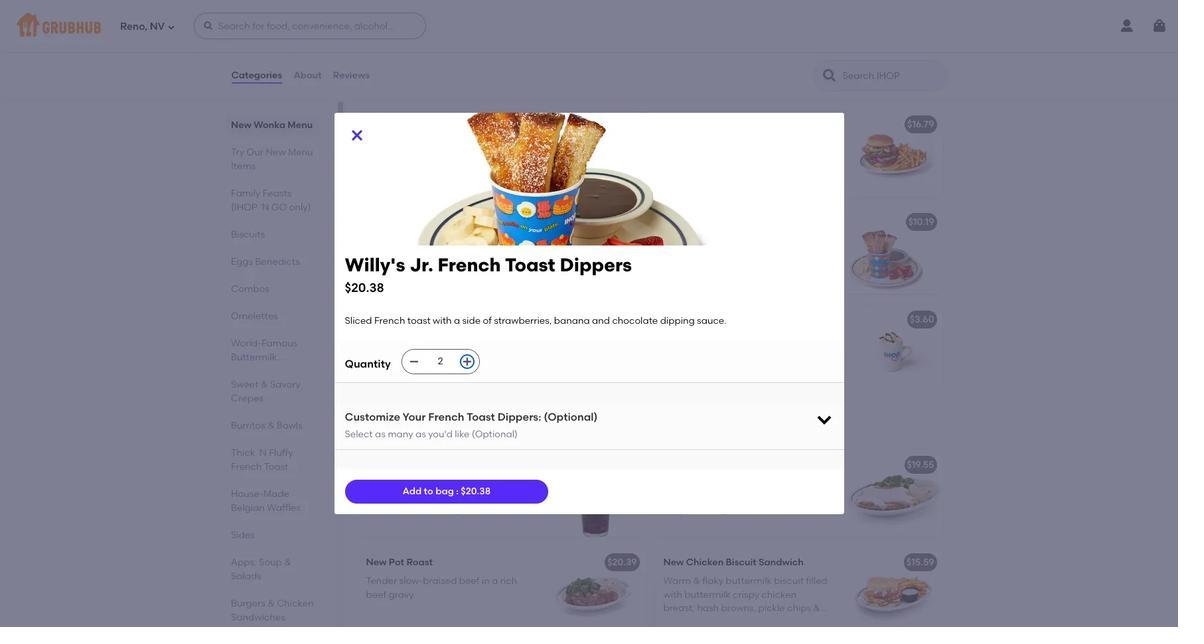 Task type: locate. For each thing, give the bounding box(es) containing it.
burritos
[[231, 420, 265, 432]]

a down willy's jr. french toast dippers on the right of page
[[773, 235, 779, 247]]

new wonka menu tab
[[231, 118, 314, 132]]

try our new menu items down new wonka menu
[[231, 147, 313, 172]]

2 vertical spatial menu
[[444, 420, 483, 436]]

glitter
[[389, 94, 415, 105], [486, 373, 513, 385], [784, 373, 810, 385]]

icing
[[401, 192, 423, 203]]

& up sandwiches
[[267, 598, 274, 609]]

(optional) down dippers:
[[472, 429, 518, 440]]

family feasts (ihop 'n go only) tab
[[231, 187, 314, 214]]

2 sauce from the left
[[712, 373, 739, 385]]

1 horizontal spatial sauce
[[712, 373, 739, 385]]

flaky
[[416, 138, 437, 149]]

flavored up input item quantity number field at bottom
[[433, 333, 470, 344]]

cold left foam at the bottom of page
[[461, 459, 483, 471]]

1 horizontal spatial dippers
[[769, 216, 804, 228]]

'n right thick
[[257, 447, 266, 459]]

2 horizontal spatial beef
[[750, 478, 770, 490]]

sugar. inside two purple buttermilk pancakes layered with creamy cheesecake mousse & topped with purple cream cheese icing, whipped topping and gold glitter sugar.
[[417, 94, 445, 105]]

toast inside the willy's jr. french toast dippers $20.38
[[505, 254, 556, 276]]

egg,
[[417, 249, 437, 260]]

toast up input item quantity number field at bottom
[[408, 315, 431, 327]]

banana
[[724, 249, 760, 260], [554, 315, 590, 327]]

1 vertical spatial in
[[482, 576, 490, 587]]

1 horizontal spatial banana
[[724, 249, 760, 260]]

vanilla down iced
[[439, 492, 468, 503]]

glitter inside two purple buttermilk pancakes layered with creamy cheesecake mousse & topped with purple cream cheese icing, whipped topping and gold glitter sugar.
[[389, 94, 415, 105]]

roast
[[407, 557, 433, 568]]

1 vertical spatial willy's
[[345, 254, 405, 276]]

100%
[[366, 478, 389, 490]]

jr. for scrumdiddlyumptious jr. strawberry hot chocolate
[[766, 314, 778, 325]]

1 vertical spatial sauce.
[[697, 315, 727, 327]]

sweetened
[[366, 492, 415, 503]]

1 horizontal spatial beef
[[459, 576, 480, 587]]

1 flavored from the left
[[433, 333, 470, 344]]

gravy. inside a golden-battered beef steak smothered in hearty gravy.  *gravy may contain pork.
[[756, 492, 783, 503]]

2 drizzle from the left
[[754, 360, 782, 371]]

0 vertical spatial chicken
[[686, 557, 724, 568]]

gravy. down slow-
[[389, 589, 416, 601]]

new country fried steak image
[[843, 451, 942, 537]]

try our new menu items up 'creamy'
[[356, 420, 525, 436]]

apps,
[[231, 557, 256, 568]]

1 horizontal spatial gravy.
[[756, 492, 783, 503]]

1 horizontal spatial topping,
[[408, 360, 446, 371]]

0 horizontal spatial beef
[[366, 589, 387, 601]]

scrambled
[[366, 249, 415, 260]]

2 flavored from the left
[[730, 333, 767, 344]]

sauce for jr.
[[712, 373, 739, 385]]

dippers inside the willy's jr. french toast dippers $20.38
[[560, 254, 632, 276]]

0 vertical spatial dipping
[[664, 262, 698, 273]]

beef for steak
[[750, 478, 770, 490]]

split
[[366, 151, 385, 162]]

cheesecake inside warm and flaky buttermilk biscuit split and filled with creamy cheesecake mousse, a mixed berry topping, topped with purple cream cheese icing and powdered sugar.
[[366, 165, 420, 176]]

topped down "scrumdiddlyumptious jr. strawberry hot chocolate"
[[743, 346, 776, 358]]

1 drizzle from the left
[[456, 360, 484, 371]]

Input item quantity number field
[[426, 350, 455, 374]]

bowls
[[277, 420, 302, 432]]

1 vertical spatial dipping
[[660, 315, 695, 327]]

soup
[[259, 557, 282, 568]]

pancakes up the pancakes
[[482, 21, 526, 33]]

1 vertical spatial dippers
[[560, 254, 632, 276]]

1 left wonka's
[[366, 235, 370, 247]]

famous
[[261, 338, 297, 349]]

burritos & bowls tab
[[231, 419, 314, 433]]

1 strawberry from the left
[[366, 346, 414, 358]]

& up icing,
[[403, 67, 410, 78]]

1 vertical spatial brew
[[476, 478, 498, 490]]

sugar.
[[417, 94, 445, 105], [493, 192, 521, 203], [366, 387, 394, 398], [664, 387, 691, 398]]

new left like
[[409, 420, 441, 436]]

1 horizontal spatial try our new menu items
[[356, 420, 525, 436]]

mousse
[[366, 67, 401, 78]]

sandwiches
[[231, 612, 285, 623]]

cheesecake down the pancakes
[[460, 54, 514, 65]]

(ihop
[[231, 202, 257, 213]]

(optional) right dippers:
[[544, 411, 598, 424]]

jr. for willy's jr. french toast dippers
[[695, 216, 706, 228]]

1 horizontal spatial svg image
[[1152, 18, 1168, 34]]

cream up topping
[[500, 67, 530, 78]]

0 horizontal spatial try our new menu items
[[231, 147, 313, 172]]

pancakes
[[466, 40, 510, 51]]

cheese left icing
[[366, 192, 399, 203]]

$3.60
[[910, 314, 934, 325]]

drizzle right input item quantity number field at bottom
[[456, 360, 484, 371]]

biscuit
[[488, 138, 518, 149]]

0 horizontal spatial our
[[246, 147, 263, 158]]

try left many
[[356, 420, 377, 436]]

hot chocolate flavored with strawberry syrup, topped with whipped topping, a drizzle of chocolate sauce and gold glitter sugar. down "scrumdiddlyumptious jr. strawberry hot chocolate"
[[664, 333, 810, 398]]

whipped
[[427, 80, 466, 92], [366, 360, 405, 371], [664, 360, 703, 371]]

glitter down icing,
[[389, 94, 415, 105]]

0 vertical spatial cheesecake
[[460, 54, 514, 65]]

apps, soup & salads tab
[[231, 556, 314, 584]]

beef inside a golden-battered beef steak smothered in hearty gravy.  *gravy may contain pork.
[[750, 478, 770, 490]]

1 vertical spatial purple
[[453, 235, 482, 247]]

sauce for strawberry
[[414, 373, 441, 385]]

1 vertical spatial 'n
[[257, 447, 266, 459]]

1 horizontal spatial scrumdiddlyumptious
[[664, 314, 764, 325]]

0 vertical spatial items
[[231, 161, 256, 172]]

0 horizontal spatial $20.38
[[345, 280, 384, 295]]

0 horizontal spatial willy's
[[345, 254, 405, 276]]

glitter for scrumdiddlyumptious jr. strawberry hot chocolate
[[784, 373, 810, 385]]

& inside the burgers & chicken sandwiches
[[267, 598, 274, 609]]

1 strawberry from the left
[[469, 314, 519, 325]]

+ for $5.39
[[634, 459, 639, 471]]

sauce. inside sliced french toast with a side of strawberries, banana and chocolate dipping sauce.
[[700, 262, 730, 273]]

a left "rich" at the bottom of page
[[492, 576, 498, 587]]

gold for scrumdiddlyumptious strawberry hot chocolate
[[464, 373, 484, 385]]

0 vertical spatial toast
[[726, 235, 749, 247]]

new chicken biscuit sandwich image
[[843, 548, 942, 627]]

new for new chicken biscuit sandwich
[[664, 557, 684, 568]]

2 + from the top
[[634, 459, 639, 471]]

2 syrup, from the left
[[714, 346, 741, 358]]

items inside tab
[[231, 161, 256, 172]]

new up 'tender' at the bottom left
[[366, 557, 387, 568]]

0 horizontal spatial brew
[[476, 478, 498, 490]]

1 + from the top
[[634, 216, 639, 228]]

perfectly right wonka's
[[407, 21, 448, 33]]

pancakes for sweet
[[231, 366, 275, 377]]

glitter up dippers:
[[486, 373, 513, 385]]

gravy. for hearty
[[756, 492, 783, 503]]

0 vertical spatial creamy
[[423, 54, 458, 65]]

new vanilla creamy cold foam cold brew image
[[545, 451, 645, 537]]

0 horizontal spatial in
[[482, 576, 490, 587]]

syrup, for jr.
[[714, 346, 741, 358]]

$5.39
[[610, 459, 634, 471]]

1 horizontal spatial flavored
[[730, 333, 767, 344]]

new for new vanilla creamy cold foam cold brew
[[366, 459, 387, 471]]

0 horizontal spatial as
[[375, 429, 386, 440]]

2 cheese from the top
[[366, 192, 399, 203]]

2 scrumdiddlyumptious from the left
[[664, 314, 764, 325]]

sauce.
[[700, 262, 730, 273], [697, 315, 727, 327]]

1 vertical spatial toast
[[408, 315, 431, 327]]

as down customize
[[375, 429, 386, 440]]

cheesecake down "split"
[[366, 165, 420, 176]]

perfectly up the egg,
[[411, 235, 451, 247]]

1 sauce from the left
[[414, 373, 441, 385]]

creamy inside warm and flaky buttermilk biscuit split and filled with creamy cheesecake mousse, a mixed berry topping, topped with purple cream cheese icing and powdered sugar.
[[452, 151, 486, 162]]

0 vertical spatial gravy.
[[756, 492, 783, 503]]

syrup, down scrumdiddlyumptious strawberry hot chocolate
[[417, 346, 443, 358]]

banana left $5.99 at the right bottom of page
[[554, 315, 590, 327]]

a inside tender slow-braised beef in a rich beef gravy.
[[492, 576, 498, 587]]

0 vertical spatial cream
[[500, 67, 530, 78]]

toast for customize your french toast dippers: (optional) select as many as you'd like (optional)
[[467, 411, 495, 424]]

'n left go
[[259, 202, 269, 213]]

1 horizontal spatial hot chocolate flavored with strawberry syrup, topped with whipped topping, a drizzle of chocolate sauce and gold glitter sugar.
[[664, 333, 810, 398]]

sliced down willy's jr. french toast dippers on the right of page
[[664, 235, 691, 247]]

2 horizontal spatial whipped
[[664, 360, 703, 371]]

jr. magical breakfast medley
[[366, 216, 499, 228]]

1 vertical spatial gravy.
[[389, 589, 416, 601]]

burgers & chicken sandwiches tab
[[231, 597, 314, 625]]

willy's inside the willy's jr. french toast dippers $20.38
[[345, 254, 405, 276]]

topped inside two purple buttermilk pancakes layered with creamy cheesecake mousse & topped with purple cream cheese icing, whipped topping and gold glitter sugar.
[[412, 67, 445, 78]]

new wonka menu
[[231, 120, 312, 131]]

0 vertical spatial pancakes
[[482, 21, 526, 33]]

1 horizontal spatial sliced
[[664, 235, 691, 247]]

categories button
[[231, 52, 283, 100]]

creamy up mixed
[[452, 151, 486, 162]]

a inside sliced french toast with a side of strawberries, banana and chocolate dipping sauce.
[[773, 235, 779, 247]]

cream
[[500, 67, 530, 78], [494, 178, 524, 189]]

biscuit
[[443, 119, 473, 130], [726, 557, 757, 568]]

2 strawberry from the left
[[664, 346, 712, 358]]

beef
[[750, 478, 770, 490], [459, 576, 480, 587], [366, 589, 387, 601]]

berry
[[500, 165, 524, 176]]

menu
[[287, 120, 312, 131], [288, 147, 313, 158], [444, 420, 483, 436]]

biscuit right berry
[[443, 119, 473, 130]]

$10.19 for $10.19
[[909, 216, 934, 228]]

$10.19 for $10.19 +
[[608, 216, 634, 228]]

strawberry for scrumdiddlyumptious jr. strawberry hot chocolate
[[664, 346, 712, 358]]

1 chocolate from the left
[[540, 314, 588, 325]]

0 horizontal spatial svg image
[[462, 357, 473, 367]]

our
[[246, 147, 263, 158], [380, 420, 406, 436]]

0 horizontal spatial banana
[[554, 315, 590, 327]]

topping, for scrumdiddlyumptious strawberry hot chocolate
[[408, 360, 446, 371]]

strawberries, inside sliced french toast with a side of strawberries, banana and chocolate dipping sauce.
[[664, 249, 722, 260]]

beef down steak
[[750, 478, 770, 490]]

new right $20.39
[[664, 557, 684, 568]]

buttermilk up mousse,
[[439, 138, 486, 149]]

iced
[[430, 478, 450, 490]]

gold inside two purple buttermilk pancakes layered with creamy cheesecake mousse & topped with purple cream cheese icing, whipped topping and gold glitter sugar.
[[366, 94, 386, 105]]

0 vertical spatial sliced
[[664, 235, 691, 247]]

0 vertical spatial 'n
[[259, 202, 269, 213]]

chicken
[[686, 557, 724, 568], [277, 598, 313, 609]]

1 vertical spatial beef
[[459, 576, 480, 587]]

'n inside family feasts (ihop 'n go only)
[[259, 202, 269, 213]]

$20.38 right :
[[461, 486, 491, 497]]

wonka's perfectly purple pancakes - (short stack) image
[[545, 13, 645, 99]]

gold
[[366, 94, 386, 105], [464, 373, 484, 385], [761, 373, 781, 385]]

filled
[[407, 151, 429, 162]]

$5.99
[[614, 314, 637, 325]]

dippers:
[[498, 411, 541, 424]]

foam
[[485, 459, 511, 471]]

0 vertical spatial buttermilk
[[418, 40, 464, 51]]

& inside two purple buttermilk pancakes layered with creamy cheesecake mousse & topped with purple cream cheese icing, whipped topping and gold glitter sugar.
[[403, 67, 410, 78]]

glitter down "scrumdiddlyumptious jr. strawberry hot chocolate"
[[784, 373, 810, 385]]

beef down 'tender' at the bottom left
[[366, 589, 387, 601]]

2 hot chocolate flavored with strawberry syrup, topped with whipped topping, a drizzle of chocolate sauce and gold glitter sugar. from the left
[[664, 333, 810, 398]]

your
[[403, 411, 426, 424]]

1 $10.19 from the left
[[608, 216, 634, 228]]

1 horizontal spatial whipped
[[427, 80, 466, 92]]

glitter for scrumdiddlyumptious strawberry hot chocolate
[[486, 373, 513, 385]]

toast inside customize your french toast dippers: (optional) select as many as you'd like (optional)
[[467, 411, 495, 424]]

0 horizontal spatial hot chocolate flavored with strawberry syrup, topped with whipped topping, a drizzle of chocolate sauce and gold glitter sugar.
[[366, 333, 513, 398]]

1 vertical spatial perfectly
[[411, 235, 451, 247]]

cold
[[461, 459, 483, 471], [513, 459, 535, 471], [452, 478, 474, 490]]

dippers for willy's jr. french toast dippers $20.38
[[560, 254, 632, 276]]

chocolate left $3.60
[[851, 314, 899, 325]]

tender
[[366, 576, 397, 587]]

cold right foam at the bottom of page
[[513, 459, 535, 471]]

& inside the world-famous buttermilk pancakes sweet & savory crepes
[[261, 379, 268, 390]]

topping, for scrumdiddlyumptious jr. strawberry hot chocolate
[[705, 360, 743, 371]]

0 horizontal spatial toast
[[408, 315, 431, 327]]

0 horizontal spatial whipped
[[366, 360, 405, 371]]

our right the select
[[380, 420, 406, 436]]

vanilla
[[439, 492, 468, 503], [396, 505, 425, 516]]

brew right foam at the bottom of page
[[537, 459, 560, 471]]

1 horizontal spatial side
[[781, 235, 799, 247]]

1 horizontal spatial chocolate
[[851, 314, 899, 325]]

new up 100%
[[366, 459, 387, 471]]

try up family
[[231, 147, 244, 158]]

wonka inside tab
[[253, 120, 285, 131]]

willy's jr. french toast dippers image
[[843, 208, 942, 294]]

toast down willy's jr. french toast dippers on the right of page
[[726, 235, 749, 247]]

menu up try our new menu items tab
[[287, 120, 312, 131]]

1 vertical spatial buttermilk
[[439, 138, 486, 149]]

chocolate left $5.99 at the right bottom of page
[[540, 314, 588, 325]]

buttermilk down wonka's perfectly purple pancakes - (short stack)
[[418, 40, 464, 51]]

1 vertical spatial sliced french toast with a side of strawberries, banana and chocolate dipping sauce.
[[345, 315, 727, 327]]

quantity
[[345, 358, 391, 370]]

1 vertical spatial chicken
[[277, 598, 313, 609]]

1 horizontal spatial (optional)
[[544, 411, 598, 424]]

willy's for willy's jr. french toast dippers $20.38
[[345, 254, 405, 276]]

as down your
[[416, 429, 426, 440]]

nv
[[150, 20, 165, 32]]

steak
[[773, 478, 797, 490]]

1 horizontal spatial as
[[416, 429, 426, 440]]

1 down pancake,
[[518, 249, 521, 260]]

cheesecake inside two purple buttermilk pancakes layered with creamy cheesecake mousse & topped with purple cream cheese icing, whipped topping and gold glitter sugar.
[[460, 54, 514, 65]]

1 horizontal spatial in
[[715, 492, 723, 503]]

jr. magical breakfast medley image
[[545, 208, 645, 294]]

willy's down wonka's
[[345, 254, 405, 276]]

$9.59
[[614, 119, 637, 130]]

biscuits
[[231, 229, 265, 240]]

0 vertical spatial sliced french toast with a side of strawberries, banana and chocolate dipping sauce.
[[664, 235, 828, 273]]

daydream berry biscuit image
[[545, 110, 645, 197]]

beef right braised
[[459, 576, 480, 587]]

cheese inside two purple buttermilk pancakes layered with creamy cheesecake mousse & topped with purple cream cheese icing, whipped topping and gold glitter sugar.
[[366, 80, 399, 92]]

wonka up try our new menu items tab
[[253, 120, 285, 131]]

& up cold
[[470, 492, 477, 503]]

drizzle down "scrumdiddlyumptious jr. strawberry hot chocolate"
[[754, 360, 782, 371]]

gold down "scrumdiddlyumptious jr. strawberry hot chocolate"
[[761, 373, 781, 385]]

& right soup
[[284, 557, 291, 568]]

sweet
[[231, 379, 258, 390]]

strawberry
[[469, 314, 519, 325], [780, 314, 830, 325]]

toast for willy's jr. french toast dippers
[[742, 216, 766, 228]]

0 vertical spatial willy's
[[664, 216, 693, 228]]

gravy. for beef
[[389, 589, 416, 601]]

0 vertical spatial vanilla
[[439, 492, 468, 503]]

reno,
[[120, 20, 147, 32]]

1 scrumdiddlyumptious from the left
[[366, 314, 466, 325]]

purple up topping
[[469, 67, 498, 78]]

2 $10.19 from the left
[[909, 216, 934, 228]]

0 horizontal spatial strawberry
[[469, 314, 519, 325]]

gravy.
[[756, 492, 783, 503], [389, 589, 416, 601]]

our down new wonka menu
[[246, 147, 263, 158]]

1 horizontal spatial drizzle
[[754, 360, 782, 371]]

cream inside warm and flaky buttermilk biscuit split and filled with creamy cheesecake mousse, a mixed berry topping, topped with purple cream cheese icing and powdered sugar.
[[494, 178, 524, 189]]

a golden-battered beef steak smothered in hearty gravy.  *gravy may contain pork.
[[664, 478, 817, 516]]

perfectly inside 1 wonka's perfectly purple pancake, 1 scrambled egg, 1 bacon strip and 1 sausage link
[[411, 235, 451, 247]]

$20.38
[[345, 280, 384, 295], [461, 486, 491, 497]]

willy's right "$10.19 +"
[[664, 216, 693, 228]]

1 horizontal spatial strawberry
[[780, 314, 830, 325]]

cold inside 100% arabica iced cold brew sweetened with vanilla & topped with a vanilla creamy cold foam.
[[452, 478, 474, 490]]

0 vertical spatial our
[[246, 147, 263, 158]]

svg image
[[1152, 18, 1168, 34], [462, 357, 473, 367]]

strawberries, down the willy's jr. french toast dippers $20.38
[[494, 315, 552, 327]]

topped up foam.
[[479, 492, 513, 503]]

new pot roast
[[366, 557, 433, 568]]

new
[[231, 120, 251, 131], [265, 147, 286, 158], [409, 420, 441, 436], [366, 459, 387, 471], [664, 459, 684, 471], [366, 557, 387, 568], [664, 557, 684, 568]]

hot chocolate flavored with strawberry syrup, topped with whipped topping, a drizzle of chocolate sauce and gold glitter sugar. up your
[[366, 333, 513, 398]]

*gravy
[[786, 492, 817, 503]]

$20.38 down sausage
[[345, 280, 384, 295]]

sliced up quantity
[[345, 315, 372, 327]]

pancakes
[[482, 21, 526, 33], [231, 366, 275, 377]]

biscuit for chicken
[[726, 557, 757, 568]]

a inside warm and flaky buttermilk biscuit split and filled with creamy cheesecake mousse, a mixed berry topping, topped with purple cream cheese icing and powdered sugar.
[[462, 165, 468, 176]]

0 horizontal spatial glitter
[[389, 94, 415, 105]]

buttermilk inside two purple buttermilk pancakes layered with creamy cheesecake mousse & topped with purple cream cheese icing, whipped topping and gold glitter sugar.
[[418, 40, 464, 51]]

0 vertical spatial in
[[715, 492, 723, 503]]

gravy. inside tender slow-braised beef in a rich beef gravy.
[[389, 589, 416, 601]]

items up family
[[231, 161, 256, 172]]

flavored for jr.
[[730, 333, 767, 344]]

pancakes inside the world-famous buttermilk pancakes sweet & savory crepes
[[231, 366, 275, 377]]

1 horizontal spatial chicken
[[686, 557, 724, 568]]

'n
[[259, 202, 269, 213], [257, 447, 266, 459]]

$15.59
[[907, 557, 934, 568]]

1 as from the left
[[375, 429, 386, 440]]

0 horizontal spatial $10.19
[[608, 216, 634, 228]]

creamy
[[423, 54, 458, 65], [452, 151, 486, 162], [427, 505, 461, 516]]

& right sweet
[[261, 379, 268, 390]]

0 vertical spatial +
[[634, 216, 639, 228]]

0 horizontal spatial sauce
[[414, 373, 441, 385]]

warm and flaky buttermilk biscuit split and filled with creamy cheesecake mousse, a mixed berry topping, topped with purple cream cheese icing and powdered sugar.
[[366, 138, 524, 203]]

1 cheese from the top
[[366, 80, 399, 92]]

wonka for new
[[253, 120, 285, 131]]

a
[[462, 165, 468, 176], [773, 235, 779, 247], [454, 315, 460, 327], [448, 360, 454, 371], [745, 360, 751, 371], [387, 505, 393, 516], [492, 576, 498, 587]]

1 vertical spatial items
[[486, 420, 525, 436]]

in down battered
[[715, 492, 723, 503]]

topping,
[[366, 178, 404, 189], [408, 360, 446, 371], [705, 360, 743, 371]]

purple up the pancakes
[[450, 21, 479, 33]]

topped up icing,
[[412, 67, 445, 78]]

svg image
[[203, 21, 214, 31], [167, 23, 175, 31], [349, 127, 365, 143], [409, 357, 419, 367], [815, 410, 834, 429]]

syrup, down "scrumdiddlyumptious jr. strawberry hot chocolate"
[[714, 346, 741, 358]]

cheese inside warm and flaky buttermilk biscuit split and filled with creamy cheesecake mousse, a mixed berry topping, topped with purple cream cheese icing and powdered sugar.
[[366, 192, 399, 203]]

new down new wonka menu tab at top left
[[265, 147, 286, 158]]

sides
[[231, 530, 255, 541]]

syrup, for strawberry
[[417, 346, 443, 358]]

1 vertical spatial try
[[356, 420, 377, 436]]

strawberries, down willy's jr. french toast dippers on the right of page
[[664, 249, 722, 260]]

1 hot chocolate flavored with strawberry syrup, topped with whipped topping, a drizzle of chocolate sauce and gold glitter sugar. from the left
[[366, 333, 513, 398]]

flavored down "scrumdiddlyumptious jr. strawberry hot chocolate"
[[730, 333, 767, 344]]

$10.19
[[608, 216, 634, 228], [909, 216, 934, 228]]

biscuit left sandwich
[[726, 557, 757, 568]]

a up input item quantity number field at bottom
[[454, 315, 460, 327]]

our inside tab
[[246, 147, 263, 158]]

2 chocolate from the left
[[851, 314, 899, 325]]

2 vertical spatial purple
[[463, 178, 492, 189]]

1 horizontal spatial try
[[356, 420, 377, 436]]

creamy up icing,
[[423, 54, 458, 65]]

topping, inside warm and flaky buttermilk biscuit split and filled with creamy cheesecake mousse, a mixed berry topping, topped with purple cream cheese icing and powdered sugar.
[[366, 178, 404, 189]]

1 horizontal spatial toast
[[726, 235, 749, 247]]

1 right pancake,
[[528, 235, 532, 247]]

1 vertical spatial cheesecake
[[366, 165, 420, 176]]

side down the willy's jr. french toast dippers $20.38
[[462, 315, 481, 327]]

cold down "new vanilla creamy cold foam cold brew"
[[452, 478, 474, 490]]

purple
[[386, 40, 415, 51], [469, 67, 498, 78], [463, 178, 492, 189]]

chicken up sandwiches
[[277, 598, 313, 609]]

a left mixed
[[462, 165, 468, 176]]

1 vertical spatial $20.38
[[461, 486, 491, 497]]

0 vertical spatial biscuit
[[443, 119, 473, 130]]

1 syrup, from the left
[[417, 346, 443, 358]]

vanilla down add
[[396, 505, 425, 516]]

sliced french toast with a side of strawberries, banana and chocolate dipping sauce. down willy's jr. french toast dippers on the right of page
[[664, 235, 828, 273]]

try our new menu items
[[231, 147, 313, 172], [356, 420, 525, 436]]

side down willy's jr. french toast dippers on the right of page
[[781, 235, 799, 247]]

chicken down contain at the right of the page
[[686, 557, 724, 568]]

menu up "new vanilla creamy cold foam cold brew"
[[444, 420, 483, 436]]

2 vertical spatial creamy
[[427, 505, 461, 516]]

brew
[[537, 459, 560, 471], [476, 478, 498, 490]]

1 horizontal spatial vanilla
[[439, 492, 468, 503]]

1 horizontal spatial glitter
[[486, 373, 513, 385]]

thick 'n fluffy french toast tab
[[231, 446, 314, 474]]

1 horizontal spatial gold
[[464, 373, 484, 385]]

new pot roast image
[[545, 548, 645, 627]]

purple down mixed
[[463, 178, 492, 189]]

whipped for scrumdiddlyumptious jr. strawberry hot chocolate
[[664, 360, 703, 371]]

french inside customize your french toast dippers: (optional) select as many as you'd like (optional)
[[428, 411, 464, 424]]

icing,
[[401, 80, 425, 92]]

1 horizontal spatial strawberry
[[664, 346, 712, 358]]

strawberry for scrumdiddlyumptious strawberry hot chocolate
[[366, 346, 414, 358]]

2 vertical spatial beef
[[366, 589, 387, 601]]

creamy down the bag
[[427, 505, 461, 516]]

1 vertical spatial (optional)
[[472, 429, 518, 440]]

brew down foam at the bottom of page
[[476, 478, 498, 490]]

burritos & bowls
[[231, 420, 302, 432]]

world-famous buttermilk pancakes tab
[[231, 337, 314, 377]]

jr. inside the willy's jr. french toast dippers $20.38
[[410, 254, 433, 276]]

1 right the egg,
[[439, 249, 442, 260]]

0 vertical spatial cheese
[[366, 80, 399, 92]]

and inside 1 wonka's perfectly purple pancake, 1 scrambled egg, 1 bacon strip and 1 sausage link
[[498, 249, 516, 260]]

0 horizontal spatial chicken
[[277, 598, 313, 609]]

of
[[802, 235, 811, 247], [483, 315, 492, 327], [486, 360, 495, 371], [784, 360, 793, 371]]



Task type: vqa. For each thing, say whether or not it's contained in the screenshot.
the right Chocolate
yes



Task type: describe. For each thing, give the bounding box(es) containing it.
two purple buttermilk pancakes layered with creamy cheesecake mousse & topped with purple cream cheese icing, whipped topping and gold glitter sugar.
[[366, 40, 530, 105]]

'n inside thick 'n fluffy french toast
[[257, 447, 266, 459]]

0 vertical spatial menu
[[287, 120, 312, 131]]

buttermilk
[[231, 352, 277, 363]]

0 vertical spatial side
[[781, 235, 799, 247]]

$20.38 inside the willy's jr. french toast dippers $20.38
[[345, 280, 384, 295]]

battered
[[708, 478, 748, 490]]

purple inside 1 wonka's perfectly purple pancake, 1 scrambled egg, 1 bacon strip and 1 sausage link
[[453, 235, 482, 247]]

$10.19 +
[[608, 216, 639, 228]]

a down scrumdiddlyumptious strawberry hot chocolate
[[448, 360, 454, 371]]

2 strawberry from the left
[[780, 314, 830, 325]]

sandwich
[[759, 557, 804, 568]]

fantastical wonka burger image
[[843, 110, 942, 197]]

drizzle for jr.
[[754, 360, 782, 371]]

hot chocolate flavored with strawberry syrup, topped with whipped topping, a drizzle of chocolate sauce and gold glitter sugar. for jr.
[[664, 333, 810, 398]]

chocolate inside sliced french toast with a side of strawberries, banana and chocolate dipping sauce.
[[782, 249, 828, 260]]

a inside 100% arabica iced cold brew sweetened with vanilla & topped with a vanilla creamy cold foam.
[[387, 505, 393, 516]]

combos tab
[[231, 282, 314, 296]]

scrumdiddlyumptious jr. strawberry hot chocolate image
[[843, 305, 942, 392]]

0 horizontal spatial (optional)
[[472, 429, 518, 440]]

made
[[263, 489, 289, 500]]

rich
[[500, 576, 517, 587]]

Search IHOP search field
[[842, 70, 943, 82]]

0 vertical spatial brew
[[537, 459, 560, 471]]

salads
[[231, 571, 261, 582]]

feasts
[[262, 188, 291, 199]]

may
[[664, 505, 684, 516]]

toast for willy's jr. french toast dippers $20.38
[[505, 254, 556, 276]]

cold
[[464, 505, 483, 516]]

topping
[[469, 80, 504, 92]]

magical
[[380, 216, 417, 228]]

burgers & chicken sandwiches
[[231, 598, 313, 623]]

new for new wonka menu
[[231, 120, 251, 131]]

new for new pot roast
[[366, 557, 387, 568]]

jr. for willy's jr. french toast dippers $20.38
[[410, 254, 433, 276]]

0 vertical spatial purple
[[450, 21, 479, 33]]

1 vertical spatial try our new menu items
[[356, 420, 525, 436]]

pork.
[[722, 505, 745, 516]]

creamy
[[422, 459, 459, 471]]

& inside 100% arabica iced cold brew sweetened with vanilla & topped with a vanilla creamy cold foam.
[[470, 492, 477, 503]]

reno, nv
[[120, 20, 165, 32]]

benedicts
[[255, 256, 299, 268]]

scrumdiddlyumptious for scrumdiddlyumptious jr. strawberry hot chocolate
[[664, 314, 764, 325]]

topped down scrumdiddlyumptious strawberry hot chocolate
[[446, 346, 479, 358]]

drizzle for strawberry
[[456, 360, 484, 371]]

foam.
[[486, 505, 512, 516]]

0 horizontal spatial strawberries,
[[494, 315, 552, 327]]

wonka for fantastical
[[718, 119, 749, 130]]

customize your french toast dippers: (optional) select as many as you'd like (optional)
[[345, 411, 598, 440]]

a down "scrumdiddlyumptious jr. strawberry hot chocolate"
[[745, 360, 751, 371]]

sliced inside sliced french toast with a side of strawberries, banana and chocolate dipping sauce.
[[664, 235, 691, 247]]

hot chocolate flavored with strawberry syrup, topped with whipped topping, a drizzle of chocolate sauce and gold glitter sugar. for strawberry
[[366, 333, 513, 398]]

and inside two purple buttermilk pancakes layered with creamy cheesecake mousse & topped with purple cream cheese icing, whipped topping and gold glitter sugar.
[[506, 80, 524, 92]]

country
[[686, 459, 723, 471]]

dippers for willy's jr. french toast dippers
[[769, 216, 804, 228]]

0 vertical spatial banana
[[724, 249, 760, 260]]

omelettes tab
[[231, 309, 314, 323]]

1 vertical spatial banana
[[554, 315, 590, 327]]

braised
[[423, 576, 457, 587]]

wonka's
[[366, 21, 405, 33]]

0 horizontal spatial sliced
[[345, 315, 372, 327]]

0 horizontal spatial vanilla
[[396, 505, 425, 516]]

powdered
[[445, 192, 491, 203]]

daydream
[[366, 119, 414, 130]]

creamy inside two purple buttermilk pancakes layered with creamy cheesecake mousse & topped with purple cream cheese icing, whipped topping and gold glitter sugar.
[[423, 54, 458, 65]]

sugar. inside warm and flaky buttermilk biscuit split and filled with creamy cheesecake mousse, a mixed berry topping, topped with purple cream cheese icing and powdered sugar.
[[493, 192, 521, 203]]

new chicken biscuit sandwich
[[664, 557, 804, 568]]

pancake,
[[484, 235, 526, 247]]

apps, soup & salads
[[231, 557, 291, 582]]

:
[[456, 486, 459, 497]]

1 vertical spatial side
[[462, 315, 481, 327]]

to
[[424, 486, 433, 497]]

french inside thick 'n fluffy french toast
[[231, 461, 262, 473]]

new country fried steak
[[664, 459, 777, 471]]

whipped for scrumdiddlyumptious strawberry hot chocolate
[[366, 360, 405, 371]]

willy's jr. french toast dippers
[[664, 216, 804, 228]]

beef for in
[[459, 576, 480, 587]]

0 vertical spatial (optional)
[[544, 411, 598, 424]]

eggs benedicts
[[231, 256, 299, 268]]

categories
[[231, 70, 282, 81]]

sausage
[[366, 262, 404, 273]]

try inside tab
[[231, 147, 244, 158]]

svg image inside 'main navigation' navigation
[[1152, 18, 1168, 34]]

french inside sliced french toast with a side of strawberries, banana and chocolate dipping sauce.
[[693, 235, 724, 247]]

scrumdiddlyumptious strawberry hot chocolate
[[366, 314, 588, 325]]

house-made belgian waffles tab
[[231, 487, 314, 515]]

go
[[271, 202, 287, 213]]

bacon
[[445, 249, 474, 260]]

warm
[[366, 138, 394, 149]]

add
[[403, 486, 422, 497]]

chicken inside the burgers & chicken sandwiches
[[277, 598, 313, 609]]

contain
[[686, 505, 720, 516]]

eggs benedicts tab
[[231, 255, 314, 269]]

1 horizontal spatial our
[[380, 420, 406, 436]]

1 horizontal spatial items
[[486, 420, 525, 436]]

$16.79
[[908, 119, 934, 130]]

biscuit for berry
[[443, 119, 473, 130]]

1 horizontal spatial $20.38
[[461, 486, 491, 497]]

fantastical
[[664, 119, 715, 130]]

topped inside warm and flaky buttermilk biscuit split and filled with creamy cheesecake mousse, a mixed berry topping, topped with purple cream cheese icing and powdered sugar.
[[406, 178, 439, 189]]

french inside the willy's jr. french toast dippers $20.38
[[438, 254, 501, 276]]

& inside apps, soup & salads
[[284, 557, 291, 568]]

waffles
[[267, 503, 300, 514]]

in inside tender slow-braised beef in a rich beef gravy.
[[482, 576, 490, 587]]

-
[[529, 21, 532, 33]]

belgian
[[231, 503, 265, 514]]

$19.55
[[907, 459, 934, 471]]

purple inside warm and flaky buttermilk biscuit split and filled with creamy cheesecake mousse, a mixed berry topping, topped with purple cream cheese icing and powdered sugar.
[[463, 178, 492, 189]]

berry
[[417, 119, 441, 130]]

100% arabica iced cold brew sweetened with vanilla & topped with a vanilla creamy cold foam.
[[366, 478, 513, 516]]

willy's for willy's jr. french toast dippers
[[664, 216, 693, 228]]

family feasts (ihop 'n go only)
[[231, 188, 311, 213]]

0 vertical spatial perfectly
[[407, 21, 448, 33]]

burgers
[[231, 598, 265, 609]]

scrumdiddlyumptious jr. strawberry hot chocolate
[[664, 314, 899, 325]]

crepes
[[231, 393, 263, 404]]

mousse,
[[423, 165, 460, 176]]

1 vertical spatial menu
[[288, 147, 313, 158]]

reviews
[[333, 70, 370, 81]]

combos
[[231, 283, 269, 295]]

family
[[231, 188, 260, 199]]

eggs
[[231, 256, 253, 268]]

creamy inside 100% arabica iced cold brew sweetened with vanilla & topped with a vanilla creamy cold foam.
[[427, 505, 461, 516]]

brew inside 100% arabica iced cold brew sweetened with vanilla & topped with a vanilla creamy cold foam.
[[476, 478, 498, 490]]

layered
[[366, 54, 400, 65]]

1 wonka's perfectly purple pancake, 1 scrambled egg, 1 bacon strip and 1 sausage link
[[366, 235, 532, 273]]

customize
[[345, 411, 400, 424]]

topped inside 100% arabica iced cold brew sweetened with vanilla & topped with a vanilla creamy cold foam.
[[479, 492, 513, 503]]

daydream berry biscuit
[[366, 119, 473, 130]]

cold for brew
[[452, 478, 474, 490]]

toast inside thick 'n fluffy french toast
[[264, 461, 288, 473]]

about button
[[293, 52, 322, 100]]

reviews button
[[332, 52, 371, 100]]

scrumdiddlyumptious for scrumdiddlyumptious strawberry hot chocolate
[[366, 314, 466, 325]]

1 vertical spatial purple
[[469, 67, 498, 78]]

main navigation navigation
[[0, 0, 1178, 52]]

world-famous buttermilk pancakes sweet & savory crepes
[[231, 338, 300, 404]]

about
[[294, 70, 322, 81]]

in inside a golden-battered beef steak smothered in hearty gravy.  *gravy may contain pork.
[[715, 492, 723, 503]]

whipped inside two purple buttermilk pancakes layered with creamy cheesecake mousse & topped with purple cream cheese icing, whipped topping and gold glitter sugar.
[[427, 80, 466, 92]]

world-
[[231, 338, 261, 349]]

a
[[664, 478, 670, 490]]

0 vertical spatial purple
[[386, 40, 415, 51]]

try our new menu items tab
[[231, 145, 314, 173]]

new for new country fried steak
[[664, 459, 684, 471]]

pot
[[389, 557, 404, 568]]

like
[[455, 429, 470, 440]]

hoverchoc pancake tacos image
[[843, 13, 942, 99]]

hearty
[[725, 492, 754, 503]]

gold for scrumdiddlyumptious jr. strawberry hot chocolate
[[761, 373, 781, 385]]

buttermilk inside warm and flaky buttermilk biscuit split and filled with creamy cheesecake mousse, a mixed berry topping, topped with purple cream cheese icing and powdered sugar.
[[439, 138, 486, 149]]

wonka's perfectly purple pancakes - (short stack)
[[366, 21, 594, 33]]

search icon image
[[822, 68, 838, 84]]

cream inside two purple buttermilk pancakes layered with creamy cheesecake mousse & topped with purple cream cheese icing, whipped topping and gold glitter sugar.
[[500, 67, 530, 78]]

scrumdiddlyumptious strawberry hot chocolate image
[[545, 305, 645, 392]]

pancakes for -
[[482, 21, 526, 33]]

golden-
[[673, 478, 708, 490]]

+ for $10.19
[[634, 216, 639, 228]]

try our new menu items inside tab
[[231, 147, 313, 172]]

& left bowls
[[267, 420, 274, 432]]

sides tab
[[231, 528, 314, 542]]

strip
[[476, 249, 496, 260]]

cold for foam
[[461, 459, 483, 471]]

only)
[[289, 202, 311, 213]]

slow-
[[399, 576, 423, 587]]

2 as from the left
[[416, 429, 426, 440]]

sweet & savory crepes tab
[[231, 378, 314, 406]]

flavored for strawberry
[[433, 333, 470, 344]]

fluffy
[[269, 447, 293, 459]]

biscuits tab
[[231, 228, 314, 242]]

new vanilla creamy cold foam cold brew
[[366, 459, 560, 471]]



